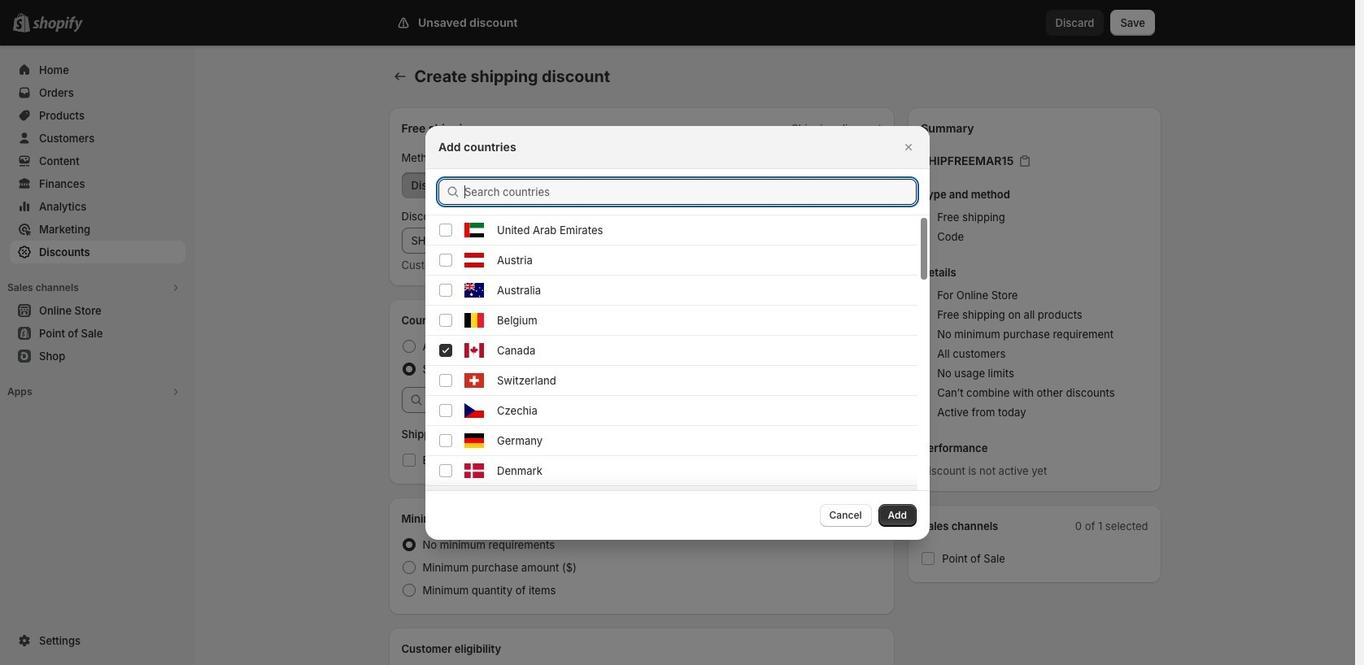 Task type: locate. For each thing, give the bounding box(es) containing it.
shopify image
[[33, 16, 83, 33]]

dialog
[[0, 126, 1356, 666]]

Search countries text field
[[465, 179, 917, 205]]



Task type: vqa. For each thing, say whether or not it's contained in the screenshot.
Dialog
yes



